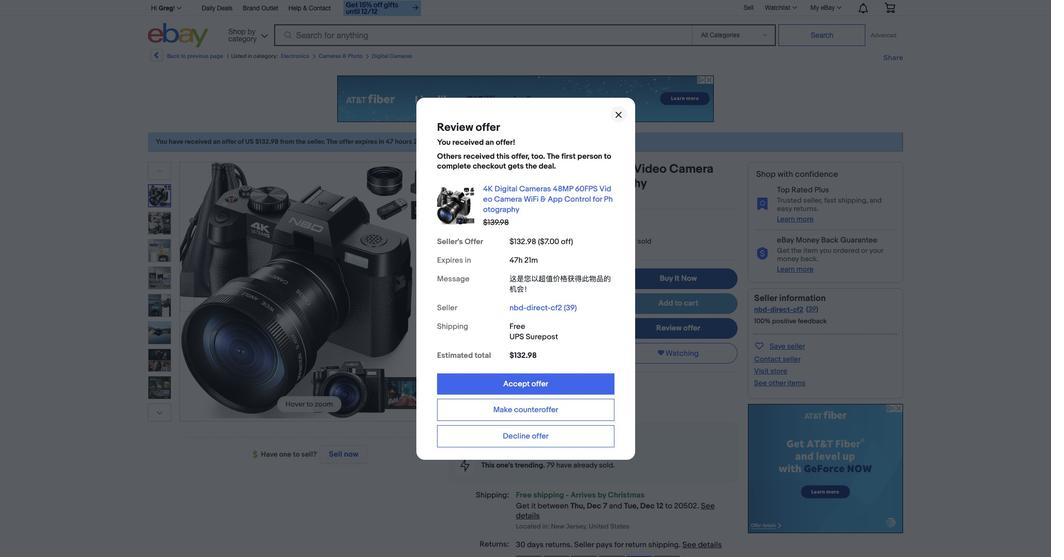 Task type: describe. For each thing, give the bounding box(es) containing it.
cf2 inside seller information nbd-direct-cf2 ( 39 ) 100% positive feedback
[[794, 305, 804, 314]]

year
[[475, 400, 490, 410]]

1 horizontal spatial and
[[610, 501, 623, 511]]

master card image
[[599, 557, 625, 558]]

electronics link
[[281, 53, 309, 60]]

with inside no interest if paid in full in 6 mo on $99+ with paypal credit*
[[553, 300, 568, 310]]

in left full at the bottom of page
[[573, 290, 579, 300]]

control inside 4k digital cameras 48mp 60fps vid eo camera wifi & app control for ph otography $139.98
[[565, 194, 591, 204]]

Quantity: text field
[[516, 233, 539, 250]]

digital for 4k digital cameras 48mp 60fps vid eo camera wifi & app control for ph otography $139.98
[[495, 184, 518, 194]]

wifi inside 4k digital cameras 48mp 60fps video camera wifi & app control for photography
[[449, 177, 472, 191]]

buy
[[660, 274, 674, 284]]

help
[[289, 5, 302, 12]]

sell link
[[739, 4, 759, 11]]

items
[[788, 379, 806, 388]]

0 horizontal spatial us
[[245, 138, 254, 146]]

cf2 inside loading details dialog
[[551, 303, 562, 313]]

already
[[574, 461, 598, 470]]

nbd-direct-cf2 (39)
[[510, 303, 577, 313]]

my ebay
[[811, 4, 836, 11]]

camera inside 4k digital cameras 48mp 60fps vid eo camera wifi & app control for ph otography $139.98
[[494, 194, 522, 204]]

other
[[769, 379, 786, 388]]

这是您以超值价格获得此物品的
[[510, 274, 611, 284]]

this
[[482, 461, 495, 470]]

offer left "saved"
[[473, 138, 487, 146]]

0 horizontal spatial you
[[156, 138, 167, 146]]

deal.
[[539, 161, 556, 171]]

received left of
[[185, 138, 212, 146]]

account navigation
[[148, 0, 904, 18]]

1 horizontal spatial 79
[[628, 237, 636, 246]]

1 vertical spatial see details link
[[683, 540, 722, 550]]

shipping
[[437, 322, 468, 332]]

seller for save
[[788, 342, 806, 351]]

cameras left the photo
[[319, 53, 342, 60]]

brand
[[243, 5, 260, 12]]

make counteroffer button
[[437, 399, 615, 421]]

have one to sell?
[[261, 450, 317, 459]]

$132.98 for $132.98
[[510, 351, 537, 361]]

see inside see details
[[701, 501, 715, 511]]

feedback
[[798, 317, 828, 326]]

photography
[[576, 177, 648, 191]]

mo
[[509, 300, 520, 310]]

60fps for video
[[595, 162, 631, 177]]

share button
[[884, 53, 904, 63]]

expires in
[[437, 255, 471, 265]]

47
[[386, 138, 394, 146]]

save seller button
[[755, 340, 806, 352]]

free for shipping
[[516, 491, 532, 501]]

daily deals link
[[202, 3, 233, 14]]

brand outlet
[[243, 5, 278, 12]]

sold.
[[599, 461, 615, 470]]

on
[[522, 300, 531, 310]]

located
[[516, 523, 541, 531]]

picture 6 of 12 image
[[149, 322, 171, 344]]

learn inside the top rated plus trusted seller, fast shipping, and easy returns. learn more
[[778, 215, 796, 224]]

decline
[[503, 431, 530, 441]]

picture 1 of 12 image
[[149, 185, 170, 207]]

$139.98 inside 4k digital cameras 48mp 60fps vid eo camera wifi & app control for ph otography $139.98
[[483, 218, 509, 228]]

complete
[[437, 161, 471, 171]]

app inside 4k digital cameras 48mp 60fps vid eo camera wifi & app control for ph otography $139.98
[[548, 194, 563, 204]]

decline offer button
[[437, 425, 615, 448]]

person
[[578, 151, 603, 161]]

2 vertical spatial for
[[615, 540, 624, 550]]

offer up plan on the bottom of page
[[532, 379, 548, 389]]

0 vertical spatial digital
[[372, 53, 389, 60]]

get inside "ebay money back guarantee get the item you ordered or your money back. learn more"
[[778, 246, 790, 255]]

returns
[[546, 540, 571, 550]]

condition:
[[472, 218, 510, 228]]

direct- inside loading details dialog
[[527, 303, 551, 313]]

watchlist link
[[760, 2, 802, 14]]

4k for 4k digital cameras 48mp 60fps vid eo camera wifi & app control for ph otography $139.98
[[483, 184, 493, 194]]

seller for contact
[[783, 355, 801, 364]]

review offer alert
[[437, 121, 615, 171]]

your shopping cart image
[[885, 3, 897, 13]]

in right listed
[[248, 53, 252, 60]]

positive
[[773, 317, 797, 326]]

2 horizontal spatial |
[[491, 138, 492, 146]]

& inside 4k digital cameras 48mp 60fps video camera wifi & app control for photography
[[475, 177, 484, 191]]

more inside the top rated plus trusted seller, fast shipping, and easy returns. learn more
[[797, 215, 814, 224]]

or
[[862, 246, 868, 255]]

add to cart link
[[619, 294, 738, 314]]

offer left of
[[222, 138, 236, 146]]

1 horizontal spatial available
[[593, 237, 622, 246]]

additional service available
[[449, 381, 547, 391]]

2 horizontal spatial .
[[698, 501, 700, 511]]

visit store link
[[755, 367, 788, 376]]

this one's trending. 79 have already sold.
[[482, 461, 615, 470]]

10
[[584, 237, 591, 246]]

1 vertical spatial from
[[548, 400, 564, 410]]

full
[[581, 290, 592, 300]]

to right one
[[293, 450, 300, 459]]

buy it now
[[660, 274, 697, 284]]

& inside 4k digital cameras 48mp 60fps vid eo camera wifi & app control for ph otography $139.98
[[541, 194, 546, 204]]

item
[[804, 246, 819, 255]]

0 horizontal spatial |
[[227, 53, 229, 60]]

0 horizontal spatial advertisement region
[[338, 76, 714, 122]]

with details__icon image for top rated plus
[[757, 197, 769, 210]]

4k for 4k digital cameras 48mp 60fps video camera wifi & app control for photography
[[449, 162, 464, 177]]

returns. inside the top rated plus trusted seller, fast shipping, and easy returns. learn more
[[794, 204, 819, 213]]

0 horizontal spatial returns.
[[588, 434, 613, 443]]

easy.
[[509, 434, 526, 443]]

to left "cart"
[[675, 299, 683, 309]]

contact seller visit store see other items
[[755, 355, 806, 388]]

the up otography
[[501, 196, 512, 204]]

see other items link
[[755, 379, 806, 388]]

in left 47
[[379, 138, 385, 146]]

1 vertical spatial us
[[509, 269, 526, 285]]

1 horizontal spatial -
[[594, 400, 597, 410]]

received left this
[[463, 151, 495, 161]]

($7.00
[[538, 237, 559, 247]]

to right 12
[[666, 501, 673, 511]]

1 horizontal spatial .
[[679, 540, 681, 550]]

jersey,
[[566, 523, 588, 531]]

listed
[[231, 53, 247, 60]]

located in: new jersey, united states
[[516, 523, 630, 531]]

sell now link
[[317, 446, 368, 464]]

nbd- inside seller information nbd-direct-cf2 ( 39 ) 100% positive feedback
[[755, 305, 771, 314]]

0 horizontal spatial see
[[683, 540, 697, 550]]

to inside review offer you received an offer! others received this offer, too. the first person to complete checkout gets the deal.
[[604, 151, 612, 161]]

48mp for control
[[553, 184, 573, 194]]

0 horizontal spatial your
[[523, 138, 537, 146]]

offer right easy.
[[532, 431, 549, 441]]

easy
[[778, 204, 793, 213]]

trusted
[[778, 196, 802, 205]]

1 vertical spatial shipping
[[534, 491, 565, 501]]

sell now
[[329, 450, 359, 460]]

0 horizontal spatial an
[[213, 138, 221, 146]]

with details__icon image for ebay money back guarantee
[[757, 247, 769, 260]]

79 sold
[[628, 237, 652, 246]]

0 horizontal spatial -
[[566, 491, 569, 501]]

in right eo
[[494, 196, 500, 204]]

now
[[344, 450, 359, 460]]

0 horizontal spatial get
[[516, 501, 530, 511]]

0 horizontal spatial hours
[[395, 138, 413, 146]]

1 vertical spatial and
[[574, 434, 586, 443]]

plan
[[531, 400, 546, 410]]

cameras right the photo
[[390, 53, 413, 60]]

picture 8 of 12 image
[[149, 377, 171, 399]]

received up 'others'
[[452, 137, 484, 147]]

accept offer button
[[437, 374, 615, 395]]

0 horizontal spatial from
[[280, 138, 295, 146]]

in left 6
[[593, 290, 600, 300]]

app inside 4k digital cameras 48mp 60fps video camera wifi & app control for photography
[[487, 177, 510, 191]]

seller's offer
[[437, 237, 483, 247]]

1 horizontal spatial hours
[[538, 196, 556, 204]]

1 vertical spatial review offer button
[[619, 318, 738, 339]]

& left the photo
[[343, 53, 347, 60]]

days
[[527, 540, 544, 550]]

your inside "ebay money back guarantee get the item you ordered or your money back. learn more"
[[870, 246, 884, 255]]

brand outlet link
[[243, 3, 278, 14]]

confidence
[[796, 170, 839, 180]]

my ebay link
[[806, 2, 847, 14]]

have
[[261, 450, 278, 459]]

the for offer
[[547, 151, 560, 161]]

picture 4 of 12 image
[[149, 267, 171, 289]]

1 vertical spatial review
[[449, 138, 471, 146]]

american express image
[[627, 557, 653, 558]]

advanced
[[871, 32, 897, 38]]

with details__icon image for this one's trending.
[[461, 460, 470, 472]]

0 horizontal spatial back
[[167, 53, 180, 60]]

picture 7 of 12 image
[[149, 349, 171, 372]]

the inside review offer you received an offer! others received this offer, too. the first person to complete checkout gets the deal.
[[526, 161, 537, 171]]

estimated
[[437, 351, 473, 361]]

control inside 4k digital cameras 48mp 60fps video camera wifi & app control for photography
[[513, 177, 555, 191]]

decline offer
[[503, 431, 549, 441]]

discover image
[[655, 557, 680, 558]]

1 horizontal spatial seller
[[575, 540, 595, 550]]

accept offer
[[503, 379, 548, 389]]

1 vertical spatial free
[[528, 434, 542, 443]]

previous
[[187, 53, 209, 60]]

0 vertical spatial review offer button
[[449, 138, 487, 146]]

no interest if paid in full in 6 mo on $99+ with paypal credit* link
[[509, 290, 606, 320]]

banner containing sell
[[148, 0, 904, 50]]

nbd-direct-cf2 link
[[755, 305, 804, 314]]

checkout
[[473, 161, 506, 171]]

paypal
[[569, 300, 592, 310]]

4k digital cameras 48mp 60fps video camera wifi & app control for photography - picture 1 of 12 image
[[180, 162, 439, 419]]

states
[[611, 523, 630, 531]]

30 days returns . seller pays for return shipping . see details
[[516, 540, 722, 550]]

total
[[475, 351, 491, 361]]

surepost
[[526, 332, 558, 342]]

offer,
[[511, 151, 530, 161]]

deals
[[217, 5, 233, 12]]

return
[[626, 540, 647, 550]]

39 link
[[809, 305, 817, 314]]

0 vertical spatial $132.98
[[255, 138, 279, 146]]



Task type: vqa. For each thing, say whether or not it's contained in the screenshot.
"shipping" within Free shipping or Best Offer
no



Task type: locate. For each thing, give the bounding box(es) containing it.
for inside 4k digital cameras 48mp 60fps video camera wifi & app control for photography
[[558, 177, 573, 191]]

get an extra 15% off image
[[344, 1, 421, 16]]

$132.98 up 47h 21m at top
[[510, 237, 536, 247]]

2 vertical spatial digital
[[495, 184, 518, 194]]

shop with confidence
[[757, 170, 839, 180]]

机会！
[[510, 284, 531, 294]]

digital inside 4k digital cameras 48mp 60fps vid eo camera wifi & app control for ph otography $139.98
[[495, 184, 518, 194]]

returns. up sold.
[[588, 434, 613, 443]]

the right the gets
[[526, 161, 537, 171]]

seller inside loading details dialog
[[437, 303, 457, 313]]

0 horizontal spatial $139.98
[[483, 218, 509, 228]]

0 vertical spatial -
[[594, 400, 597, 410]]

an
[[486, 137, 494, 147], [213, 138, 221, 146]]

learn more link for money
[[778, 265, 814, 274]]

1 horizontal spatial |
[[443, 138, 444, 146]]

to right person
[[604, 151, 612, 161]]

your up too.
[[523, 138, 537, 146]]

ebay up money
[[778, 236, 795, 245]]

1 horizontal spatial have
[[557, 461, 572, 470]]

$99+
[[533, 300, 551, 310]]

79
[[628, 237, 636, 246], [547, 461, 555, 470]]

| left listed
[[227, 53, 229, 60]]

ebay inside "ebay money back guarantee get the item you ordered or your money back. learn more"
[[778, 236, 795, 245]]

with details__icon image left money
[[757, 247, 769, 260]]

your right or
[[870, 246, 884, 255]]

picture 2 of 12 image
[[149, 212, 171, 235]]

review for review offer
[[657, 324, 682, 333]]

1 horizontal spatial an
[[486, 137, 494, 147]]

visa image
[[572, 557, 598, 558]]

1 vertical spatial seller
[[783, 355, 801, 364]]

offer up "saved"
[[476, 121, 500, 134]]

1 horizontal spatial wifi
[[524, 194, 539, 204]]

48mp for for
[[560, 162, 592, 177]]

the inside review offer you received an offer! others received this offer, too. the first person to complete checkout gets the deal.
[[547, 151, 560, 161]]

offer inside review offer you received an offer! others received this offer, too. the first person to complete checkout gets the deal.
[[476, 121, 500, 134]]

0 vertical spatial see
[[755, 379, 768, 388]]

0 vertical spatial ebay
[[821, 4, 836, 11]]

& inside the account navigation
[[303, 5, 307, 12]]

$132.98 for $132.98 ($7.00 off)
[[510, 237, 536, 247]]

get left the it
[[516, 501, 530, 511]]

sell
[[744, 4, 754, 11], [329, 450, 343, 460]]

pays
[[596, 540, 613, 550]]

wifi
[[449, 177, 472, 191], [524, 194, 539, 204]]

see details link down 20502
[[683, 540, 722, 550]]

(
[[807, 305, 809, 314]]

us right of
[[245, 138, 254, 146]]

30
[[516, 540, 526, 550]]

2 vertical spatial and
[[610, 501, 623, 511]]

control up 24
[[513, 177, 555, 191]]

for inside 4k digital cameras 48mp 60fps vid eo camera wifi & app control for ph otography $139.98
[[593, 194, 602, 204]]

60fps for vid
[[575, 184, 598, 194]]

1 vertical spatial camera
[[494, 194, 522, 204]]

48mp inside 4k digital cameras 48mp 60fps video camera wifi & app control for photography
[[560, 162, 592, 177]]

free for ups
[[510, 322, 525, 332]]

0 horizontal spatial .
[[571, 540, 573, 550]]

ph
[[604, 194, 613, 204]]

1 horizontal spatial with
[[778, 170, 794, 180]]

direct- down 'interest'
[[527, 303, 551, 313]]

4k
[[449, 162, 464, 177], [483, 184, 493, 194]]

1 horizontal spatial dec
[[641, 501, 655, 511]]

camera inside 4k digital cameras 48mp 60fps video camera wifi & app control for photography
[[670, 162, 714, 177]]

0 vertical spatial get
[[778, 246, 790, 255]]

60fps inside 4k digital cameras 48mp 60fps video camera wifi & app control for photography
[[595, 162, 631, 177]]

cameras up 24
[[519, 184, 551, 194]]

wifi inside 4k digital cameras 48mp 60fps vid eo camera wifi & app control for ph otography $139.98
[[524, 194, 539, 204]]

1 vertical spatial advertisement region
[[749, 404, 904, 534]]

$132.98
[[255, 138, 279, 146], [510, 237, 536, 247], [510, 351, 537, 361]]

None submit
[[779, 24, 866, 46]]

cameras inside 4k digital cameras 48mp 60fps video camera wifi & app control for photography
[[507, 162, 557, 177]]

more than 10 available
[[550, 237, 622, 246]]

48mp down deal.
[[553, 184, 573, 194]]

1 horizontal spatial get
[[778, 246, 790, 255]]

1 vertical spatial have
[[557, 461, 572, 470]]

more inside "ebay money back guarantee get the item you ordered or your money back. learn more"
[[797, 265, 814, 274]]

seller
[[788, 342, 806, 351], [783, 355, 801, 364]]

seller down save seller
[[783, 355, 801, 364]]

with details__icon image left easy
[[757, 197, 769, 210]]

learn more link down money
[[778, 265, 814, 274]]

12
[[657, 501, 664, 511]]

- left arrives at right bottom
[[566, 491, 569, 501]]

seller,
[[804, 196, 823, 205]]

us down 47h
[[509, 269, 526, 285]]

control down 4k digital cameras 48mp 60fps video camera wifi & app control for photography
[[565, 194, 591, 204]]

shipping up this one's trending. 79 have already sold.
[[544, 434, 572, 443]]

buy it now link
[[619, 269, 738, 289]]

store
[[771, 367, 788, 376]]

paypal image
[[516, 557, 542, 558]]

47h
[[510, 255, 523, 265]]

4k inside 4k digital cameras 48mp 60fps video camera wifi & app control for photography
[[449, 162, 464, 177]]

review offer button up 'watching' 'button'
[[619, 318, 738, 339]]

united
[[589, 523, 609, 531]]

4k down 'others'
[[449, 162, 464, 177]]

seller inside "contact seller visit store see other items"
[[783, 355, 801, 364]]

60fps inside 4k digital cameras 48mp 60fps vid eo camera wifi & app control for ph otography $139.98
[[575, 184, 598, 194]]

1 horizontal spatial from
[[548, 400, 564, 410]]

1 learn from the top
[[778, 215, 796, 224]]

more
[[797, 215, 814, 224], [797, 265, 814, 274]]

photo
[[348, 53, 363, 60]]

sell left now
[[329, 450, 343, 460]]

banner
[[148, 0, 904, 50]]

for up the master card image
[[615, 540, 624, 550]]

contact inside "contact seller visit store see other items"
[[755, 355, 782, 364]]

available up plan on the bottom of page
[[515, 381, 547, 391]]

0 vertical spatial with
[[778, 170, 794, 180]]

20502
[[675, 501, 698, 511]]

1 horizontal spatial back
[[822, 236, 839, 245]]

1 vertical spatial get
[[516, 501, 530, 511]]

off)
[[561, 237, 573, 247]]

1 vertical spatial $139.98
[[529, 269, 575, 285]]

seller.
[[307, 138, 325, 146]]

1 horizontal spatial ebay
[[821, 4, 836, 11]]

1 vertical spatial hours
[[538, 196, 556, 204]]

2-year protection plan from allstate - $10.99
[[468, 400, 622, 410]]

1 horizontal spatial direct-
[[771, 305, 794, 314]]

| listed in category:
[[227, 53, 278, 60]]

see inside "contact seller visit store see other items"
[[755, 379, 768, 388]]

48mp down first
[[560, 162, 592, 177]]

category:
[[254, 53, 278, 60]]

0 vertical spatial app
[[487, 177, 510, 191]]

and right 7
[[610, 501, 623, 511]]

nbd- down no
[[510, 303, 527, 313]]

contact right help
[[309, 5, 331, 12]]

0 vertical spatial hours
[[395, 138, 413, 146]]

see down 20502
[[683, 540, 697, 550]]

0 vertical spatial wifi
[[449, 177, 472, 191]]

2 vertical spatial shipping
[[649, 540, 679, 550]]

2 learn more link from the top
[[778, 265, 814, 274]]

review offer you received an offer! others received this offer, too. the first person to complete checkout gets the deal.
[[437, 121, 612, 171]]

1 horizontal spatial 4k
[[483, 184, 493, 194]]

free right easy.
[[528, 434, 542, 443]]

digital up '8 watched in the last 24 hours'
[[495, 184, 518, 194]]

contact inside the account navigation
[[309, 5, 331, 12]]

2 horizontal spatial and
[[870, 196, 883, 205]]

no interest if paid in full in 6 mo on $99+ with paypal credit*
[[509, 290, 606, 320]]

0 horizontal spatial contact
[[309, 5, 331, 12]]

1 vertical spatial for
[[593, 194, 602, 204]]

offer down "cart"
[[684, 324, 701, 333]]

learn more link down easy
[[778, 215, 814, 224]]

2 more from the top
[[797, 265, 814, 274]]

free up ups
[[510, 322, 525, 332]]

hours right 24
[[538, 196, 556, 204]]

1 horizontal spatial app
[[548, 194, 563, 204]]

$139.98 down otography
[[483, 218, 509, 228]]

advertisement region
[[338, 76, 714, 122], [749, 404, 904, 534]]

0 vertical spatial the
[[327, 138, 338, 146]]

0 horizontal spatial details
[[516, 511, 540, 521]]

sell left watchlist
[[744, 4, 754, 11]]

ordered
[[834, 246, 860, 255]]

information
[[780, 293, 826, 304]]

4k inside 4k digital cameras 48mp 60fps vid eo camera wifi & app control for ph otography $139.98
[[483, 184, 493, 194]]

free inside free ups surepost
[[510, 322, 525, 332]]

get left item
[[778, 246, 790, 255]]

an inside review offer you received an offer! others received this offer, too. the first person to complete checkout gets the deal.
[[486, 137, 494, 147]]

digital for 4k digital cameras 48mp 60fps video camera wifi & app control for photography
[[467, 162, 504, 177]]

2 dec from the left
[[641, 501, 655, 511]]

1 learn more link from the top
[[778, 215, 814, 224]]

0 horizontal spatial dec
[[587, 501, 602, 511]]

1 vertical spatial -
[[566, 491, 569, 501]]

1 horizontal spatial $139.98
[[529, 269, 575, 285]]

0 vertical spatial your
[[523, 138, 537, 146]]

cf2 down if on the bottom of page
[[551, 303, 562, 313]]

more down back.
[[797, 265, 814, 274]]

1 dec from the left
[[587, 501, 602, 511]]

paid
[[556, 290, 571, 300]]

dec left 7
[[587, 501, 602, 511]]

39
[[809, 305, 817, 314]]

sell inside the account navigation
[[744, 4, 754, 11]]

page
[[210, 53, 223, 60]]

| right mins.
[[443, 138, 444, 146]]

offer left the expires
[[339, 138, 354, 146]]

make
[[493, 405, 512, 415]]

from right plan on the bottom of page
[[548, 400, 564, 410]]

returns. down rated on the right of page
[[794, 204, 819, 213]]

first
[[562, 151, 576, 161]]

& right help
[[303, 5, 307, 12]]

1 vertical spatial details
[[699, 540, 722, 550]]

$139.98 up if on the bottom of page
[[529, 269, 575, 285]]

shipping:
[[476, 491, 510, 501]]

review inside button
[[657, 324, 682, 333]]

0 horizontal spatial cf2
[[551, 303, 562, 313]]

more down seller,
[[797, 215, 814, 224]]

the left seller.
[[296, 138, 306, 146]]

hours
[[395, 138, 413, 146], [538, 196, 556, 204]]

)
[[817, 305, 819, 314]]

1 horizontal spatial for
[[593, 194, 602, 204]]

8 watched in the last 24 hours
[[458, 196, 556, 204]]

0 horizontal spatial nbd-
[[510, 303, 527, 313]]

seller
[[755, 293, 778, 304], [437, 303, 457, 313], [575, 540, 595, 550]]

back inside "ebay money back guarantee get the item you ordered or your money back. learn more"
[[822, 236, 839, 245]]

digital down this
[[467, 162, 504, 177]]

0 vertical spatial learn
[[778, 215, 796, 224]]

seller up 'shipping'
[[437, 303, 457, 313]]

hours left 21
[[395, 138, 413, 146]]

and inside the top rated plus trusted seller, fast shipping, and easy returns. learn more
[[870, 196, 883, 205]]

free up the it
[[516, 491, 532, 501]]

& right 24
[[541, 194, 546, 204]]

this
[[497, 151, 510, 161]]

see details link up states
[[516, 501, 715, 521]]

direct- up positive
[[771, 305, 794, 314]]

0 horizontal spatial with
[[553, 300, 568, 310]]

1 horizontal spatial sell
[[744, 4, 754, 11]]

back to previous page
[[167, 53, 223, 60]]

2 horizontal spatial seller
[[755, 293, 778, 304]]

allstate
[[566, 400, 593, 410]]

ebay inside the account navigation
[[821, 4, 836, 11]]

review inside review offer you received an offer! others received this offer, too. the first person to complete checkout gets the deal.
[[437, 121, 473, 134]]

dollar sign image
[[253, 451, 261, 459]]

more
[[550, 237, 567, 246]]

0 vertical spatial us
[[245, 138, 254, 146]]

offer
[[476, 121, 500, 134], [222, 138, 236, 146], [339, 138, 354, 146], [473, 138, 487, 146], [684, 324, 701, 333], [532, 379, 548, 389], [532, 431, 549, 441]]

review offer button up 'others'
[[449, 138, 487, 146]]

google pay image
[[544, 557, 570, 558]]

make counteroffer
[[493, 405, 558, 415]]

free shipping - arrives by christmas
[[516, 491, 645, 501]]

us
[[245, 138, 254, 146], [509, 269, 526, 285]]

electronics
[[281, 53, 309, 60]]

details inside see details
[[516, 511, 540, 521]]

learn more link for rated
[[778, 215, 814, 224]]

digital inside 4k digital cameras 48mp 60fps video camera wifi & app control for photography
[[467, 162, 504, 177]]

mins.
[[422, 138, 438, 146]]

4k up eo
[[483, 184, 493, 194]]

digital right the photo
[[372, 53, 389, 60]]

add to cart
[[659, 299, 699, 309]]

seller for seller information nbd-direct-cf2 ( 39 ) 100% positive feedback
[[755, 293, 778, 304]]

0 horizontal spatial seller
[[437, 303, 457, 313]]

0 horizontal spatial sell
[[329, 450, 343, 460]]

credit*
[[509, 310, 535, 320]]

ebay right "my" at right top
[[821, 4, 836, 11]]

0 horizontal spatial wifi
[[449, 177, 472, 191]]

see details
[[516, 501, 715, 521]]

share
[[884, 53, 904, 62]]

with details__icon image
[[757, 197, 769, 210], [757, 247, 769, 260], [460, 434, 470, 444], [461, 460, 470, 472]]

shipping,
[[839, 196, 869, 205]]

0 vertical spatial see details link
[[516, 501, 715, 521]]

2 vertical spatial $132.98
[[510, 351, 537, 361]]

review for review offer you received an offer! others received this offer, too. the first person to complete checkout gets the deal.
[[437, 121, 473, 134]]

an left "saved"
[[486, 137, 494, 147]]

0 horizontal spatial have
[[169, 138, 183, 146]]

. right 12
[[698, 501, 700, 511]]

picture 3 of 12 image
[[149, 240, 171, 262]]

the right seller.
[[327, 138, 338, 146]]

direct- inside seller information nbd-direct-cf2 ( 39 ) 100% positive feedback
[[771, 305, 794, 314]]

the right too.
[[547, 151, 560, 161]]

1 horizontal spatial advertisement region
[[749, 404, 904, 534]]

. up visa image
[[571, 540, 573, 550]]

see right 20502
[[701, 501, 715, 511]]

sell for sell
[[744, 4, 754, 11]]

in inside dialog
[[465, 255, 471, 265]]

0 vertical spatial review
[[437, 121, 473, 134]]

to left previous
[[181, 53, 186, 60]]

the for have
[[327, 138, 338, 146]]

ebay
[[821, 4, 836, 11], [778, 236, 795, 245]]

1 horizontal spatial nbd-
[[755, 305, 771, 314]]

picture 5 of 12 image
[[149, 295, 171, 317]]

(39)
[[564, 303, 577, 313]]

sell for sell now
[[329, 450, 343, 460]]

video
[[634, 162, 667, 177]]

0 horizontal spatial 4k
[[449, 162, 464, 177]]

shipping up the discover image
[[649, 540, 679, 550]]

review offer
[[657, 324, 701, 333]]

0 vertical spatial have
[[169, 138, 183, 146]]

0 vertical spatial 79
[[628, 237, 636, 246]]

outlet
[[262, 5, 278, 12]]

to
[[181, 53, 186, 60], [604, 151, 612, 161], [675, 299, 683, 309], [293, 450, 300, 459], [666, 501, 673, 511]]

0 horizontal spatial camera
[[494, 194, 522, 204]]

now
[[682, 274, 697, 284]]

with details__icon image for breathe easy.
[[460, 434, 470, 444]]

48mp inside 4k digital cameras 48mp 60fps vid eo camera wifi & app control for ph otography $139.98
[[553, 184, 573, 194]]

0 vertical spatial shipping
[[544, 434, 572, 443]]

1 horizontal spatial us
[[509, 269, 526, 285]]

79 right trending.
[[547, 461, 555, 470]]

1 vertical spatial 79
[[547, 461, 555, 470]]

the inside "ebay money back guarantee get the item you ordered or your money back. learn more"
[[792, 246, 802, 255]]

available right '10'
[[593, 237, 622, 246]]

from left seller.
[[280, 138, 295, 146]]

tue,
[[625, 501, 639, 511]]

shipping
[[544, 434, 572, 443], [534, 491, 565, 501], [649, 540, 679, 550]]

sell?
[[302, 450, 317, 459]]

1 vertical spatial wifi
[[524, 194, 539, 204]]

for down first
[[558, 177, 573, 191]]

seller information nbd-direct-cf2 ( 39 ) 100% positive feedback
[[755, 293, 828, 326]]

0 vertical spatial contact
[[309, 5, 331, 12]]

in right offer!
[[516, 138, 522, 146]]

0 horizontal spatial 79
[[547, 461, 555, 470]]

back up you
[[822, 236, 839, 245]]

for left ph
[[593, 194, 602, 204]]

0 horizontal spatial ebay
[[778, 236, 795, 245]]

seller inside seller information nbd-direct-cf2 ( 39 ) 100% positive feedback
[[755, 293, 778, 304]]

by
[[598, 491, 607, 501]]

visit
[[755, 367, 769, 376]]

dec left 12
[[641, 501, 655, 511]]

you inside review offer you received an offer! others received this offer, too. the first person to complete checkout gets the deal.
[[437, 137, 451, 147]]

cameras inside 4k digital cameras 48mp 60fps vid eo camera wifi & app control for ph otography $139.98
[[519, 184, 551, 194]]

0 vertical spatial free
[[510, 322, 525, 332]]

top rated plus trusted seller, fast shipping, and easy returns. learn more
[[778, 185, 883, 224]]

60fps up vid
[[595, 162, 631, 177]]

2 learn from the top
[[778, 265, 796, 274]]

2 vertical spatial see
[[683, 540, 697, 550]]

1 horizontal spatial review offer button
[[619, 318, 738, 339]]

learn inside "ebay money back guarantee get the item you ordered or your money back. learn more"
[[778, 265, 796, 274]]

2 vertical spatial free
[[516, 491, 532, 501]]

1 horizontal spatial cf2
[[794, 305, 804, 314]]

with details__icon image left the breathe
[[460, 434, 470, 444]]

0 horizontal spatial direct-
[[527, 303, 551, 313]]

loading details dialog
[[0, 0, 1052, 558]]

1 more from the top
[[797, 215, 814, 224]]

1 vertical spatial back
[[822, 236, 839, 245]]

0 vertical spatial details
[[516, 511, 540, 521]]

you have received an offer of us $132.98 from the seller. the offer expires in 47 hours 21 mins. | review offer | saved in your
[[156, 138, 538, 146]]

review offer button
[[449, 138, 487, 146], [619, 318, 738, 339]]

nbd- inside loading details dialog
[[510, 303, 527, 313]]

app right 24
[[548, 194, 563, 204]]

and right shipping,
[[870, 196, 883, 205]]

|
[[227, 53, 229, 60], [443, 138, 444, 146], [491, 138, 492, 146]]

with details__icon image left this
[[461, 460, 470, 472]]

0 vertical spatial 48mp
[[560, 162, 592, 177]]

contact
[[309, 5, 331, 12], [755, 355, 782, 364]]

learn
[[778, 215, 796, 224], [778, 265, 796, 274]]

1 vertical spatial learn more link
[[778, 265, 814, 274]]

1 vertical spatial available
[[515, 381, 547, 391]]

1 vertical spatial 48mp
[[553, 184, 573, 194]]

otography
[[483, 205, 520, 215]]

1 vertical spatial ebay
[[778, 236, 795, 245]]

accept
[[503, 379, 530, 389]]

0 vertical spatial available
[[593, 237, 622, 246]]

seller inside the save seller button
[[788, 342, 806, 351]]

learn down money
[[778, 265, 796, 274]]

seller for seller
[[437, 303, 457, 313]]

& up watched
[[475, 177, 484, 191]]



